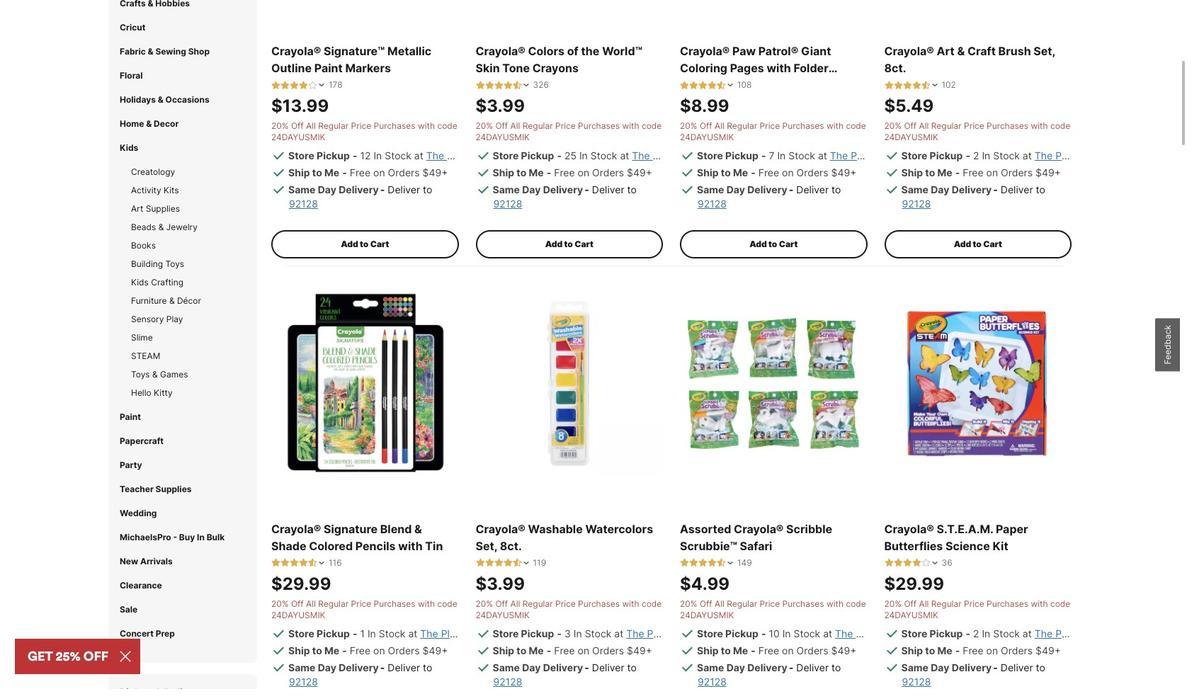 Task type: describe. For each thing, give the bounding box(es) containing it.
119 dialog
[[476, 557, 546, 569]]

the for crayola® paw patrol® giant coloring pages with folder storage
[[830, 150, 848, 162]]

with for crayola® signature blend & shade colored pencils with tin
[[418, 599, 435, 609]]

plaza for assorted crayola® scribble scrubbie™ safari
[[856, 628, 881, 640]]

free for shade
[[350, 645, 371, 657]]

kids crafting
[[131, 277, 184, 287]]

ship to me - free on orders $49+ for paint
[[288, 167, 448, 179]]

orders for crayola® paw patrol® giant coloring pages with folder storage
[[797, 167, 829, 179]]

imperial for assorted crayola® scribble scrubbie™ safari
[[896, 628, 933, 640]]

me for world™
[[529, 167, 544, 179]]

s.t.e.a.m.
[[937, 522, 994, 536]]

$5.49 20% off all regular price purchases with code 24dayusmik
[[885, 96, 1071, 143]]

toys & games
[[131, 369, 188, 380]]

add to cart button for $3.99
[[476, 230, 663, 259]]

sale
[[120, 604, 138, 615]]

wedding
[[120, 508, 157, 518]]

blend
[[380, 522, 412, 536]]

36 button
[[885, 557, 953, 569]]

92128 for crayola® washable watercolors set, 8ct.
[[494, 676, 522, 688]]

purchases for crayola® art & craft brush set, 8ct.
[[987, 121, 1029, 131]]

arrivals
[[140, 556, 173, 567]]

michaelspro - buy in bulk link
[[120, 532, 225, 543]]

me for paint
[[325, 167, 340, 179]]

holidays
[[120, 94, 156, 105]]

set, inside crayola® art & craft brush set, 8ct.
[[1034, 44, 1056, 58]]

art supplies
[[131, 203, 180, 214]]

crayola® art & craft brush set, 8ct.
[[885, 44, 1056, 75]]

crayola&#xae; s.t.e.a.m. paper butterflies science kit image
[[885, 289, 1072, 477]]

crayola&#xae; signature blend &#x26; shade colored pencils with tin image
[[271, 289, 459, 477]]

paper
[[996, 522, 1029, 536]]

code for crayola® washable watercolors set, 8ct.
[[642, 599, 662, 609]]

178 dialog
[[271, 80, 343, 91]]

code for crayola® signature blend & shade colored pencils with tin
[[438, 599, 458, 609]]

home
[[120, 118, 144, 129]]

assorted crayola® scribble scrubbie™ safari link
[[680, 521, 868, 555]]

delivery for safari
[[748, 662, 788, 674]]

fabric & sewing shop link
[[120, 46, 210, 56]]

$49+ for crayola® paw patrol® giant coloring pages with folder storage
[[832, 167, 857, 179]]

watercolors
[[586, 522, 653, 536]]

orders for crayola® s.t.e.a.m. paper butterflies science kit
[[1001, 645, 1033, 657]]

new arrivals button
[[108, 550, 257, 574]]

same day delivery - deliver to 92128 for paint
[[288, 184, 433, 210]]

off for crayola® s.t.e.a.m. paper butterflies science kit
[[904, 599, 917, 609]]

store pickup - 10 in stock at the plaza at imperial valley
[[697, 628, 964, 640]]

149 button
[[680, 557, 752, 569]]

slime link
[[131, 332, 153, 343]]

stock for crayola® signature™ metallic outline paint markers
[[385, 150, 412, 162]]

valley for crayola® signature™ metallic outline paint markers
[[527, 150, 555, 162]]

brush
[[999, 44, 1031, 58]]

tin
[[425, 539, 443, 553]]

all for crayola® paw patrol® giant coloring pages with folder storage
[[715, 121, 725, 131]]

cricut
[[120, 22, 146, 32]]

ship for crayola® colors of the world™ skin tone crayons
[[493, 167, 514, 179]]

assorted
[[680, 522, 732, 536]]

books link
[[131, 240, 156, 251]]

furniture & décor
[[131, 295, 201, 306]]

tabler image inside 116 dialog
[[308, 559, 317, 568]]

pickup for coloring
[[726, 150, 759, 162]]

holidays & occasions button
[[108, 88, 257, 112]]

& for furniture & décor
[[169, 295, 175, 306]]

on for crayola® s.t.e.a.m. paper butterflies science kit
[[987, 645, 999, 657]]

36 dialog
[[885, 557, 953, 569]]

108
[[738, 80, 752, 90]]

plaza for crayola® colors of the world™ skin tone crayons
[[653, 150, 678, 162]]

20% for crayola® signature blend & shade colored pencils with tin
[[271, 599, 289, 609]]

delivery for brush
[[952, 184, 992, 196]]

patrol®
[[759, 44, 799, 58]]

set, inside crayola® washable watercolors set, 8ct.
[[476, 539, 497, 553]]

ship to me - free on orders $49+ for brush
[[902, 167, 1061, 179]]

orders for crayola® signature blend & shade colored pencils with tin
[[388, 645, 420, 657]]

free for world™
[[554, 167, 575, 179]]

crayola® s.t.e.a.m. paper butterflies science kit link
[[885, 521, 1072, 555]]

$49+ for crayola® art & craft brush set, 8ct.
[[1036, 167, 1061, 179]]

party button
[[108, 453, 257, 477]]

with inside the crayola® paw patrol® giant coloring pages with folder storage
[[767, 61, 791, 75]]

the for crayola® washable watercolors set, 8ct.
[[627, 628, 645, 640]]

$49+ for assorted crayola® scribble scrubbie™ safari
[[832, 645, 857, 657]]

in for crayola® art & craft brush set, 8ct.
[[982, 150, 991, 162]]

games
[[160, 369, 188, 380]]

same for crayola® art & craft brush set, 8ct.
[[902, 184, 929, 196]]

tone
[[503, 61, 530, 75]]

tabler image inside 178 dialog
[[290, 81, 299, 90]]

stock for crayola® paw patrol® giant coloring pages with folder storage
[[789, 150, 816, 162]]

orders for crayola® art & craft brush set, 8ct.
[[1001, 167, 1033, 179]]

plaza for crayola® paw patrol® giant coloring pages with folder storage
[[851, 150, 876, 162]]

crayola® for crayola® art & craft brush set, 8ct.
[[885, 44, 934, 58]]

the for assorted crayola® scribble scrubbie™ safari
[[835, 628, 853, 640]]

concert prep
[[120, 628, 175, 639]]

$4.99
[[680, 574, 730, 594]]

crayola® colors of the world™ skin tone crayons
[[476, 44, 643, 75]]

& inside crayola® signature blend & shade colored pencils with tin
[[415, 522, 422, 536]]

home & decor
[[120, 118, 179, 129]]

add to cart for $13.99
[[341, 239, 389, 250]]

activity
[[131, 185, 161, 195]]

20% for crayola® s.t.e.a.m. paper butterflies science kit
[[885, 599, 902, 609]]

art inside crayola® art & craft brush set, 8ct.
[[937, 44, 955, 58]]

178
[[329, 80, 343, 90]]

building toys link
[[131, 258, 184, 269]]

pages
[[730, 61, 764, 75]]

crayola® signature blend & shade colored pencils with tin link
[[271, 521, 459, 555]]

floral link
[[120, 70, 143, 81]]

crayola® signature™ metallic outline paint markers link
[[271, 43, 459, 77]]

day for safari
[[727, 662, 745, 674]]

floral
[[120, 70, 143, 81]]

plaza for crayola® washable watercolors set, 8ct.
[[647, 628, 673, 640]]

kit
[[993, 539, 1009, 553]]

sensory play link
[[131, 314, 183, 324]]

20% for crayola® art & craft brush set, 8ct.
[[885, 121, 902, 131]]

24dayusmik for assorted crayola® scribble scrubbie™ safari
[[680, 610, 734, 621]]

party
[[120, 460, 142, 470]]

colored
[[309, 539, 353, 553]]

off for crayola® washable watercolors set, 8ct.
[[496, 599, 508, 609]]

ship to me - free on orders $49+ for 8ct.
[[493, 645, 653, 657]]

10
[[769, 628, 780, 640]]

price for paint
[[351, 121, 371, 131]]

hello
[[131, 387, 151, 398]]

20% for assorted crayola® scribble scrubbie™ safari
[[680, 599, 698, 609]]

free for 8ct.
[[554, 645, 575, 657]]

delivery for world™
[[543, 184, 583, 196]]

same day delivery - deliver to 92128 for world™
[[493, 184, 637, 210]]

store pickup - 2 in stock at the plaza at imperial valley for $29.99
[[902, 628, 1163, 640]]

occasions
[[166, 94, 209, 105]]

kids crafting link
[[131, 277, 184, 287]]

same day delivery - deliver to 92128 for science
[[902, 662, 1046, 688]]

$49+ for crayola® s.t.e.a.m. paper butterflies science kit
[[1036, 645, 1061, 657]]

delivery for shade
[[339, 662, 379, 674]]

shade
[[271, 539, 306, 553]]

toys & games link
[[131, 369, 188, 380]]

beads & jewelry link
[[131, 222, 198, 232]]

$29.99 20% off all regular price purchases with code 24dayusmik for colored
[[271, 574, 458, 621]]

108 button
[[680, 80, 752, 91]]

ship to me - free on orders $49+ for world™
[[493, 167, 653, 179]]

stock for crayola® s.t.e.a.m. paper butterflies science kit
[[994, 628, 1020, 640]]

craft
[[968, 44, 996, 58]]

24dayusmik for crayola® paw patrol® giant coloring pages with folder storage
[[680, 132, 734, 143]]

24dayusmik for crayola® signature blend & shade colored pencils with tin
[[271, 610, 326, 621]]

code for assorted crayola® scribble scrubbie™ safari
[[846, 599, 866, 609]]

92128 for crayola® colors of the world™ skin tone crayons
[[494, 198, 522, 210]]

folder
[[794, 61, 829, 75]]

sewing
[[155, 46, 186, 56]]

prep
[[156, 628, 175, 639]]

149 dialog
[[680, 557, 752, 569]]

regular for brush
[[932, 121, 962, 131]]

cart for $13.99
[[370, 239, 389, 250]]

& for toys & games
[[152, 369, 158, 380]]

deliver for crayola® washable watercolors set, 8ct.
[[592, 662, 625, 674]]

all for crayola® washable watercolors set, 8ct.
[[511, 599, 520, 609]]

ship for crayola® art & craft brush set, 8ct.
[[902, 167, 923, 179]]

activity kits link
[[131, 185, 179, 195]]

signature
[[324, 522, 378, 536]]

valley for crayola® s.t.e.a.m. paper butterflies science kit
[[1136, 628, 1163, 640]]

plaza for crayola® art & craft brush set, 8ct.
[[1056, 150, 1081, 162]]

fabric & sewing shop
[[120, 46, 210, 56]]

clearance button
[[108, 574, 257, 598]]

day for shade
[[318, 662, 337, 674]]

1 vertical spatial toys
[[131, 369, 150, 380]]

crafting
[[151, 277, 184, 287]]

papercraft link
[[120, 436, 164, 446]]

& for fabric & sewing shop
[[148, 46, 153, 56]]

art supplies link
[[131, 203, 180, 214]]

92128 for crayola® s.t.e.a.m. paper butterflies science kit
[[902, 676, 931, 688]]

wedding link
[[120, 508, 157, 518]]

in for crayola® washable watercolors set, 8ct.
[[574, 628, 582, 640]]

building toys
[[131, 258, 184, 269]]

valley for crayola® art & craft brush set, 8ct.
[[1136, 150, 1163, 162]]

all for crayola® colors of the world™ skin tone crayons
[[511, 121, 520, 131]]

clearance
[[120, 580, 162, 591]]

valley for crayola® washable watercolors set, 8ct.
[[727, 628, 755, 640]]

kits
[[164, 185, 179, 195]]

new
[[120, 556, 138, 567]]

teacher supplies link
[[120, 484, 192, 494]]

deliver for crayola® s.t.e.a.m. paper butterflies science kit
[[1001, 662, 1034, 674]]

assorted crayola&#xae; scribble scrubbie&#x2122; safari image
[[680, 289, 868, 477]]

the
[[581, 44, 600, 58]]

cricut link
[[120, 22, 146, 32]]

crayola® washable watercolors set, 8ct.
[[476, 522, 653, 553]]

regular for coloring
[[727, 121, 758, 131]]

hello kitty link
[[131, 387, 173, 398]]

102 button
[[885, 80, 956, 91]]

on for crayola® colors of the world™ skin tone crayons
[[578, 167, 590, 179]]

steam link
[[131, 351, 160, 361]]

8ct. inside crayola® art & craft brush set, 8ct.
[[885, 61, 907, 75]]

same day delivery - deliver to 92128 for brush
[[902, 184, 1046, 210]]

116
[[329, 557, 342, 568]]

deliver for crayola® art & craft brush set, 8ct.
[[1001, 184, 1034, 196]]

teacher
[[120, 484, 154, 494]]



Task type: locate. For each thing, give the bounding box(es) containing it.
art up beads
[[131, 203, 143, 214]]

ship for crayola® signature blend & shade colored pencils with tin
[[288, 645, 310, 657]]

regular inside $4.99 20% off all regular price purchases with code 24dayusmik
[[727, 599, 758, 609]]

with inside $5.49 20% off all regular price purchases with code 24dayusmik
[[1031, 121, 1048, 131]]

day for science
[[931, 662, 950, 674]]

to
[[312, 167, 322, 179], [517, 167, 527, 179], [721, 167, 731, 179], [926, 167, 936, 179], [423, 184, 433, 196], [627, 184, 637, 196], [832, 184, 841, 196], [1036, 184, 1046, 196], [360, 239, 369, 250], [564, 239, 573, 250], [769, 239, 778, 250], [973, 239, 982, 250], [312, 645, 322, 657], [517, 645, 527, 657], [721, 645, 731, 657], [926, 645, 936, 657], [423, 662, 433, 674], [627, 662, 637, 674], [832, 662, 841, 674], [1036, 662, 1046, 674]]

20% inside $5.49 20% off all regular price purchases with code 24dayusmik
[[885, 121, 902, 131]]

1 vertical spatial set,
[[476, 539, 497, 553]]

science
[[946, 539, 990, 553]]

all inside $4.99 20% off all regular price purchases with code 24dayusmik
[[715, 599, 725, 609]]

& left craft
[[958, 44, 965, 58]]

1 $3.99 20% off all regular price purchases with code 24dayusmik from the top
[[476, 96, 662, 143]]

plaza
[[447, 150, 472, 162], [653, 150, 678, 162], [851, 150, 876, 162], [1056, 150, 1081, 162], [441, 628, 466, 640], [647, 628, 673, 640], [856, 628, 881, 640], [1056, 628, 1081, 640]]

4 add to cart button from the left
[[885, 230, 1072, 259]]

off down $4.99
[[700, 599, 713, 609]]

24dayusmik down 326 popup button
[[476, 132, 530, 143]]

4 cart from the left
[[984, 239, 1003, 250]]

off inside $13.99 20% off all regular price purchases with code 24dayusmik
[[291, 121, 304, 131]]

set,
[[1034, 44, 1056, 58], [476, 539, 497, 553]]

0 vertical spatial kids
[[120, 142, 138, 153]]

purchases inside $8.99 20% off all regular price purchases with code 24dayusmik
[[783, 121, 824, 131]]

$8.99
[[680, 96, 730, 116]]

$3.99 down 326 popup button
[[476, 96, 525, 116]]

tabler image
[[290, 81, 299, 90], [494, 81, 503, 90], [503, 81, 513, 90], [680, 81, 689, 90], [689, 81, 699, 90], [717, 81, 726, 90], [903, 81, 912, 90], [912, 81, 922, 90], [308, 559, 317, 568], [680, 559, 689, 568], [689, 559, 699, 568], [699, 559, 708, 568], [708, 559, 717, 568], [717, 559, 726, 568], [894, 559, 903, 568], [922, 559, 931, 568]]

24dayusmik down 116 dialog
[[271, 610, 326, 621]]

store down "$13.99"
[[288, 150, 315, 162]]

same for crayola® paw patrol® giant coloring pages with folder storage
[[697, 184, 724, 196]]

in inside dropdown button
[[197, 532, 205, 543]]

1 horizontal spatial art
[[937, 44, 955, 58]]

3 add to cart from the left
[[750, 239, 798, 250]]

store pickup - 1 in stock at the plaza at imperial valley
[[288, 628, 549, 640]]

store left 3
[[493, 628, 519, 640]]

crayola® up shade
[[271, 522, 321, 536]]

ship for crayola® paw patrol® giant coloring pages with folder storage
[[697, 167, 719, 179]]

me for 8ct.
[[529, 645, 544, 657]]

&
[[958, 44, 965, 58], [148, 46, 153, 56], [158, 94, 164, 105], [146, 118, 152, 129], [158, 222, 164, 232], [169, 295, 175, 306], [152, 369, 158, 380], [415, 522, 422, 536]]

crayola® inside crayola® signature™ metallic outline paint markers
[[271, 44, 321, 58]]

0 vertical spatial $3.99
[[476, 96, 525, 116]]

20% down "$13.99"
[[271, 121, 289, 131]]

kids inside kids dropdown button
[[120, 142, 138, 153]]

code inside $4.99 20% off all regular price purchases with code 24dayusmik
[[846, 599, 866, 609]]

new arrivals link
[[120, 556, 173, 567]]

price up the 12
[[351, 121, 371, 131]]

2 for $29.99
[[974, 628, 980, 640]]

in for crayola® paw patrol® giant coloring pages with folder storage
[[778, 150, 786, 162]]

off for crayola® signature™ metallic outline paint markers
[[291, 121, 304, 131]]

crayons
[[533, 61, 579, 75]]

building
[[131, 258, 163, 269]]

coloring
[[680, 61, 728, 75]]

butterflies
[[885, 539, 943, 553]]

20% down $5.49
[[885, 121, 902, 131]]

& right home
[[146, 118, 152, 129]]

all down "$13.99"
[[306, 121, 316, 131]]

on for crayola® washable watercolors set, 8ct.
[[578, 645, 590, 657]]

paint link
[[120, 411, 141, 422]]

0 vertical spatial store pickup - 2 in stock at the plaza at imperial valley
[[902, 150, 1163, 162]]

books
[[131, 240, 156, 251]]

2 add to cart from the left
[[545, 239, 594, 250]]

3 cart from the left
[[779, 239, 798, 250]]

-
[[353, 150, 357, 162], [557, 150, 562, 162], [762, 150, 766, 162], [966, 150, 971, 162], [342, 167, 347, 179], [547, 167, 551, 179], [751, 167, 756, 179], [956, 167, 960, 179], [380, 184, 385, 196], [585, 184, 589, 196], [789, 184, 794, 196], [994, 184, 998, 196], [173, 532, 177, 543], [353, 628, 357, 640], [557, 628, 562, 640], [762, 628, 766, 640], [966, 628, 971, 640], [342, 645, 347, 657], [547, 645, 551, 657], [751, 645, 756, 657], [956, 645, 960, 657], [380, 662, 385, 674], [585, 662, 589, 674], [789, 662, 794, 674], [994, 662, 998, 674]]

20% inside $8.99 20% off all regular price purchases with code 24dayusmik
[[680, 121, 698, 131]]

store left 1
[[288, 628, 315, 640]]

on for crayola® signature blend & shade colored pencils with tin
[[373, 645, 385, 657]]

20% down 119 dialog
[[476, 599, 493, 609]]

& left décor
[[169, 295, 175, 306]]

paint down hello
[[120, 411, 141, 422]]

$29.99 for shade
[[271, 574, 331, 594]]

all down the 36 dropdown button
[[919, 599, 929, 609]]

with for crayola® washable watercolors set, 8ct.
[[622, 599, 640, 609]]

code for crayola® art & craft brush set, 8ct.
[[1051, 121, 1071, 131]]

valley for crayola® signature blend & shade colored pencils with tin
[[521, 628, 549, 640]]

ship to me - free on orders $49+
[[288, 167, 448, 179], [493, 167, 653, 179], [697, 167, 857, 179], [902, 167, 1061, 179], [288, 645, 448, 657], [493, 645, 653, 657], [697, 645, 857, 657], [902, 645, 1061, 657]]

store pickup - 12 in stock at the plaza at imperial valley
[[288, 150, 555, 162]]

24dayusmik for crayola® art & craft brush set, 8ct.
[[885, 132, 939, 143]]

& inside crayola® art & craft brush set, 8ct.
[[958, 44, 965, 58]]

concert prep button
[[108, 622, 257, 646]]

1 2 from the top
[[974, 150, 980, 162]]

code for crayola® s.t.e.a.m. paper butterflies science kit
[[1051, 599, 1071, 609]]

crayola® inside crayola® washable watercolors set, 8ct.
[[476, 522, 526, 536]]

store pickup - 3 in stock at the plaza at imperial valley
[[493, 628, 755, 640]]

regular down 149
[[727, 599, 758, 609]]

$29.99 down 116 dialog
[[271, 574, 331, 594]]

store down 36 dialog
[[902, 628, 928, 640]]

purchases inside $4.99 20% off all regular price purchases with code 24dayusmik
[[783, 599, 824, 609]]

papercraft
[[120, 436, 164, 446]]

creatology link
[[131, 166, 175, 177]]

with inside $4.99 20% off all regular price purchases with code 24dayusmik
[[827, 599, 844, 609]]

& right blend
[[415, 522, 422, 536]]

149
[[738, 557, 752, 568]]

store for crayola® paw patrol® giant coloring pages with folder storage
[[697, 150, 723, 162]]

crayola® for crayola® signature blend & shade colored pencils with tin
[[271, 522, 321, 536]]

store for crayola® signature blend & shade colored pencils with tin
[[288, 628, 315, 640]]

all down $4.99
[[715, 599, 725, 609]]

imperial for crayola® s.t.e.a.m. paper butterflies science kit
[[1096, 628, 1133, 640]]

crayola® inside the crayola® paw patrol® giant coloring pages with folder storage
[[680, 44, 730, 58]]

0 vertical spatial toys
[[165, 258, 184, 269]]

off inside $5.49 20% off all regular price purchases with code 24dayusmik
[[904, 121, 917, 131]]

home & decor button
[[108, 112, 257, 136]]

in for crayola® signature™ metallic outline paint markers
[[374, 150, 382, 162]]

0 vertical spatial supplies
[[146, 203, 180, 214]]

24dayusmik down $8.99
[[680, 132, 734, 143]]

me for brush
[[938, 167, 953, 179]]

outline
[[271, 61, 312, 75]]

decor
[[154, 118, 179, 129]]

crayola® art & craft brush set, 8ct. link
[[885, 43, 1072, 77]]

& up hello kitty link
[[152, 369, 158, 380]]

supplies down the party dropdown button
[[156, 484, 192, 494]]

0 horizontal spatial art
[[131, 203, 143, 214]]

price for world™
[[556, 121, 576, 131]]

off down 116 dialog
[[291, 599, 304, 609]]

& right "holidays"
[[158, 94, 164, 105]]

regular inside $5.49 20% off all regular price purchases with code 24dayusmik
[[932, 121, 962, 131]]

crayola®
[[271, 44, 321, 58], [476, 44, 526, 58], [680, 44, 730, 58], [885, 44, 934, 58], [271, 522, 321, 536], [476, 522, 526, 536], [734, 522, 784, 536], [885, 522, 934, 536]]

crayola® inside crayola® colors of the world™ skin tone crayons
[[476, 44, 526, 58]]

day for world™
[[522, 184, 541, 196]]

20% down $4.99
[[680, 599, 698, 609]]

teacher supplies
[[120, 484, 192, 494]]

1 vertical spatial art
[[131, 203, 143, 214]]

92128 for crayola® paw patrol® giant coloring pages with folder storage
[[698, 198, 727, 210]]

regular inside $13.99 20% off all regular price purchases with code 24dayusmik
[[318, 121, 349, 131]]

- inside dropdown button
[[173, 532, 177, 543]]

purchases inside $5.49 20% off all regular price purchases with code 24dayusmik
[[987, 121, 1029, 131]]

1 vertical spatial 8ct.
[[500, 539, 522, 553]]

24dayusmik inside $5.49 20% off all regular price purchases with code 24dayusmik
[[885, 132, 939, 143]]

2 add to cart button from the left
[[476, 230, 663, 259]]

free for science
[[963, 645, 984, 657]]

0 vertical spatial $3.99 20% off all regular price purchases with code 24dayusmik
[[476, 96, 662, 143]]

off down "$13.99"
[[291, 121, 304, 131]]

2 for $5.49
[[974, 150, 980, 162]]

crayola® up outline
[[271, 44, 321, 58]]

add to cart
[[341, 239, 389, 250], [545, 239, 594, 250], [750, 239, 798, 250], [954, 239, 1003, 250]]

with for assorted crayola® scribble scrubbie™ safari
[[827, 599, 844, 609]]

24dayusmik down 119 dialog
[[476, 610, 530, 621]]

24dayusmik inside $13.99 20% off all regular price purchases with code 24dayusmik
[[271, 132, 326, 143]]

code inside $5.49 20% off all regular price purchases with code 24dayusmik
[[1051, 121, 1071, 131]]

cricut button
[[108, 15, 257, 39]]

20% down 36 dialog
[[885, 599, 902, 609]]

$29.99 down 36 dialog
[[885, 574, 945, 594]]

20% for crayola® colors of the world™ skin tone crayons
[[476, 121, 493, 131]]

1 vertical spatial supplies
[[156, 484, 192, 494]]

$29.99 20% off all regular price purchases with code 24dayusmik down 36
[[885, 574, 1071, 621]]

crayola® inside crayola® signature blend & shade colored pencils with tin
[[271, 522, 321, 536]]

0 horizontal spatial $29.99
[[271, 574, 331, 594]]

home & decor link
[[120, 118, 179, 129]]

code for crayola® colors of the world™ skin tone crayons
[[642, 121, 662, 131]]

add to cart button for $5.49
[[885, 230, 1072, 259]]

kids down home
[[120, 142, 138, 153]]

store down $8.99
[[697, 150, 723, 162]]

add
[[341, 239, 358, 250], [545, 239, 563, 250], [750, 239, 767, 250], [954, 239, 972, 250]]

crayola&#xae; washable watercolors set, 8ct. image
[[476, 289, 663, 477]]

crayola® up butterflies
[[885, 522, 934, 536]]

the for crayola® signature blend & shade colored pencils with tin
[[420, 628, 438, 640]]

paint inside crayola® signature™ metallic outline paint markers
[[314, 61, 343, 75]]

1 horizontal spatial 8ct.
[[885, 61, 907, 75]]

kids button
[[108, 136, 257, 160]]

all inside $13.99 20% off all regular price purchases with code 24dayusmik
[[306, 121, 316, 131]]

with
[[767, 61, 791, 75], [418, 121, 435, 131], [622, 121, 640, 131], [827, 121, 844, 131], [1031, 121, 1048, 131], [398, 539, 423, 553], [418, 599, 435, 609], [622, 599, 640, 609], [827, 599, 844, 609], [1031, 599, 1048, 609]]

1 vertical spatial kids
[[131, 277, 149, 287]]

102 dialog
[[885, 80, 956, 91]]

1 store pickup - 2 in stock at the plaza at imperial valley from the top
[[902, 150, 1163, 162]]

store for crayola® colors of the world™ skin tone crayons
[[493, 150, 519, 162]]

me for coloring
[[733, 167, 748, 179]]

1 $29.99 20% off all regular price purchases with code 24dayusmik from the left
[[271, 574, 458, 621]]

1 vertical spatial $3.99 20% off all regular price purchases with code 24dayusmik
[[476, 574, 662, 621]]

all down 116 dialog
[[306, 599, 316, 609]]

metallic
[[388, 44, 432, 58]]

pickup for shade
[[317, 628, 350, 640]]

102
[[942, 80, 956, 90]]

2 $29.99 from the left
[[885, 574, 945, 594]]

crayola® up the safari
[[734, 522, 784, 536]]

price
[[351, 121, 371, 131], [556, 121, 576, 131], [760, 121, 780, 131], [964, 121, 985, 131], [351, 599, 371, 609], [556, 599, 576, 609], [760, 599, 780, 609], [964, 599, 985, 609]]

off down $5.49
[[904, 121, 917, 131]]

8ct. up the 102 dropdown button
[[885, 61, 907, 75]]

sale button
[[108, 598, 257, 622]]

paint inside dropdown button
[[120, 411, 141, 422]]

$3.99 20% off all regular price purchases with code 24dayusmik up 3
[[476, 574, 662, 621]]

20%
[[271, 121, 289, 131], [476, 121, 493, 131], [680, 121, 698, 131], [885, 121, 902, 131], [271, 599, 289, 609], [476, 599, 493, 609], [680, 599, 698, 609], [885, 599, 902, 609]]

bulk
[[207, 532, 225, 543]]

2 $3.99 20% off all regular price purchases with code 24dayusmik from the top
[[476, 574, 662, 621]]

code inside $8.99 20% off all regular price purchases with code 24dayusmik
[[846, 121, 866, 131]]

price inside $13.99 20% off all regular price purchases with code 24dayusmik
[[351, 121, 371, 131]]

crayola® up 102 dialog
[[885, 44, 934, 58]]

all for crayola® signature blend & shade colored pencils with tin
[[306, 599, 316, 609]]

regular down 116
[[318, 599, 349, 609]]

20% inside $4.99 20% off all regular price purchases with code 24dayusmik
[[680, 599, 698, 609]]

regular down 119
[[523, 599, 553, 609]]

me
[[325, 167, 340, 179], [529, 167, 544, 179], [733, 167, 748, 179], [938, 167, 953, 179], [325, 645, 340, 657], [529, 645, 544, 657], [733, 645, 748, 657], [938, 645, 953, 657]]

supplies
[[146, 203, 180, 214], [156, 484, 192, 494]]

same day delivery - deliver to 92128 for 8ct.
[[493, 662, 637, 688]]

regular down "$13.99"
[[318, 121, 349, 131]]

2 add from the left
[[545, 239, 563, 250]]

pencils
[[356, 539, 396, 553]]

valley for assorted crayola® scribble scrubbie™ safari
[[936, 628, 964, 640]]

valley for crayola® colors of the world™ skin tone crayons
[[733, 150, 761, 162]]

stock for crayola® art & craft brush set, 8ct.
[[994, 150, 1020, 162]]

3 add to cart button from the left
[[680, 230, 868, 259]]

set, right the brush at right
[[1034, 44, 1056, 58]]

price down crayola® art & craft brush set, 8ct. link in the top right of the page
[[964, 121, 985, 131]]

1 cart from the left
[[370, 239, 389, 250]]

20% down 116 dialog
[[271, 599, 289, 609]]

$29.99
[[271, 574, 331, 594], [885, 574, 945, 594]]

1 vertical spatial store pickup - 2 in stock at the plaza at imperial valley
[[902, 628, 1163, 640]]

crayola® signature™ metallic outline paint markers
[[271, 44, 432, 75]]

pickup for science
[[930, 628, 963, 640]]

with inside crayola® signature blend & shade colored pencils with tin
[[398, 539, 423, 553]]

& inside fabric & sewing shop dropdown button
[[148, 46, 153, 56]]

1 vertical spatial 2
[[974, 628, 980, 640]]

store for crayola® washable watercolors set, 8ct.
[[493, 628, 519, 640]]

scribble
[[787, 522, 833, 536]]

crayola® for crayola® paw patrol® giant coloring pages with folder storage
[[680, 44, 730, 58]]

store pickup - 25 in stock at the plaza at imperial valley
[[493, 150, 761, 162]]

0 vertical spatial 2
[[974, 150, 980, 162]]

326 dialog
[[476, 80, 549, 91]]

add to cart for $8.99
[[750, 239, 798, 250]]

20% inside $13.99 20% off all regular price purchases with code 24dayusmik
[[271, 121, 289, 131]]

day for brush
[[931, 184, 950, 196]]

store left 25
[[493, 150, 519, 162]]

1 horizontal spatial toys
[[165, 258, 184, 269]]

off down 326 popup button
[[496, 121, 508, 131]]

24dayusmik inside $4.99 20% off all regular price purchases with code 24dayusmik
[[680, 610, 734, 621]]

on for crayola® paw patrol® giant coloring pages with folder storage
[[782, 167, 794, 179]]

delivery
[[339, 184, 379, 196], [543, 184, 583, 196], [748, 184, 788, 196], [952, 184, 992, 196], [339, 662, 379, 674], [543, 662, 583, 674], [748, 662, 788, 674], [952, 662, 992, 674]]

2 2 from the top
[[974, 628, 980, 640]]

3 add from the left
[[750, 239, 767, 250]]

1 horizontal spatial set,
[[1034, 44, 1056, 58]]

off down the 36 dropdown button
[[904, 599, 917, 609]]

add to cart button
[[271, 230, 459, 259], [476, 230, 663, 259], [680, 230, 868, 259], [885, 230, 1072, 259]]

set, up 119 dialog
[[476, 539, 497, 553]]

cart for $3.99
[[575, 239, 594, 250]]

4 add to cart from the left
[[954, 239, 1003, 250]]

4 add from the left
[[954, 239, 972, 250]]

8ct. inside crayola® washable watercolors set, 8ct.
[[500, 539, 522, 553]]

regular inside $8.99 20% off all regular price purchases with code 24dayusmik
[[727, 121, 758, 131]]

add to cart for $5.49
[[954, 239, 1003, 250]]

price up 25
[[556, 121, 576, 131]]

tabler image
[[271, 81, 281, 90], [281, 81, 290, 90], [299, 81, 308, 90], [308, 81, 317, 90], [476, 81, 485, 90], [485, 81, 494, 90], [513, 81, 522, 90], [699, 81, 708, 90], [708, 81, 717, 90], [885, 81, 894, 90], [894, 81, 903, 90], [922, 81, 931, 90], [271, 559, 281, 568], [281, 559, 290, 568], [290, 559, 299, 568], [299, 559, 308, 568], [476, 559, 485, 568], [485, 559, 494, 568], [494, 559, 503, 568], [503, 559, 513, 568], [513, 559, 522, 568], [885, 559, 894, 568], [903, 559, 912, 568], [912, 559, 922, 568]]

regular down 108 on the right of page
[[727, 121, 758, 131]]

0 horizontal spatial 8ct.
[[500, 539, 522, 553]]

24dayusmik inside $8.99 20% off all regular price purchases with code 24dayusmik
[[680, 132, 734, 143]]

off inside $4.99 20% off all regular price purchases with code 24dayusmik
[[700, 599, 713, 609]]

2 cart from the left
[[575, 239, 594, 250]]

1 horizontal spatial $29.99 20% off all regular price purchases with code 24dayusmik
[[885, 574, 1071, 621]]

all inside $5.49 20% off all regular price purchases with code 24dayusmik
[[919, 121, 929, 131]]

price up 3
[[556, 599, 576, 609]]

1 add to cart button from the left
[[271, 230, 459, 259]]

& for beads & jewelry
[[158, 222, 164, 232]]

regular down 36
[[932, 599, 962, 609]]

orders for assorted crayola® scribble scrubbie™ safari
[[797, 645, 829, 657]]

off down $8.99
[[700, 121, 713, 131]]

1 vertical spatial $3.99
[[476, 574, 525, 594]]

$3.99 20% off all regular price purchases with code 24dayusmik for colors
[[476, 96, 662, 143]]

25
[[565, 150, 577, 162]]

price inside $4.99 20% off all regular price purchases with code 24dayusmik
[[760, 599, 780, 609]]

supplies up beads & jewelry link
[[146, 203, 180, 214]]

24dayusmik down $4.99
[[680, 610, 734, 621]]

toys up hello
[[131, 369, 150, 380]]

ship to me - free on orders $49+ for science
[[902, 645, 1061, 657]]

purchases inside $13.99 20% off all regular price purchases with code 24dayusmik
[[374, 121, 416, 131]]

$29.99 20% off all regular price purchases with code 24dayusmik up 1
[[271, 574, 458, 621]]

delivery for science
[[952, 662, 992, 674]]

& for home & decor
[[146, 118, 152, 129]]

crayola® up coloring
[[680, 44, 730, 58]]

116 dialog
[[271, 557, 342, 569]]

2 $29.99 20% off all regular price purchases with code 24dayusmik from the left
[[885, 574, 1071, 621]]

92128 for assorted crayola® scribble scrubbie™ safari
[[698, 676, 727, 688]]

1 horizontal spatial paint
[[314, 61, 343, 75]]

all for crayola® signature™ metallic outline paint markers
[[306, 121, 316, 131]]

add to cart button for $13.99
[[271, 230, 459, 259]]

& right fabric
[[148, 46, 153, 56]]

wedding button
[[108, 501, 257, 526]]

supplies inside dropdown button
[[156, 484, 192, 494]]

all down 119 dialog
[[511, 599, 520, 609]]

same day delivery - deliver to 92128 for safari
[[697, 662, 841, 688]]

& inside holidays & occasions "dropdown button"
[[158, 94, 164, 105]]

1 add to cart from the left
[[341, 239, 389, 250]]

price for safari
[[760, 599, 780, 609]]

0 vertical spatial paint
[[314, 61, 343, 75]]

$49+ for crayola® washable watercolors set, 8ct.
[[627, 645, 653, 657]]

art up 102
[[937, 44, 955, 58]]

the for crayola® s.t.e.a.m. paper butterflies science kit
[[1035, 628, 1053, 640]]

paint up 178
[[314, 61, 343, 75]]

the
[[426, 150, 444, 162], [632, 150, 650, 162], [830, 150, 848, 162], [1035, 150, 1053, 162], [420, 628, 438, 640], [627, 628, 645, 640], [835, 628, 853, 640], [1035, 628, 1053, 640]]

0 horizontal spatial set,
[[476, 539, 497, 553]]

$3.99 down 119 dialog
[[476, 574, 525, 594]]

$3.99 for crayola® colors of the world™ skin tone crayons
[[476, 96, 525, 116]]

in for crayola® s.t.e.a.m. paper butterflies science kit
[[982, 628, 991, 640]]

price up 7
[[760, 121, 780, 131]]

0 horizontal spatial toys
[[131, 369, 150, 380]]

michaelspro
[[120, 532, 171, 543]]

party link
[[120, 460, 142, 470]]

all inside $8.99 20% off all regular price purchases with code 24dayusmik
[[715, 121, 725, 131]]

24dayusmik down the 36 dropdown button
[[885, 610, 939, 621]]

1 $3.99 from the top
[[476, 96, 525, 116]]

crayola® inside crayola® art & craft brush set, 8ct.
[[885, 44, 934, 58]]

2 store pickup - 2 in stock at the plaza at imperial valley from the top
[[902, 628, 1163, 640]]

0 vertical spatial set,
[[1034, 44, 1056, 58]]

kids link
[[120, 142, 138, 153]]

all down $5.49
[[919, 121, 929, 131]]

regular down 102
[[932, 121, 962, 131]]

crayola® up 119 dropdown button
[[476, 522, 526, 536]]

store down $4.99
[[697, 628, 723, 640]]

1
[[360, 628, 365, 640]]

1 add from the left
[[341, 239, 358, 250]]

0 vertical spatial art
[[937, 44, 955, 58]]

24dayusmik down $5.49
[[885, 132, 939, 143]]

with inside $8.99 20% off all regular price purchases with code 24dayusmik
[[827, 121, 844, 131]]

& right beads
[[158, 222, 164, 232]]

cart
[[370, 239, 389, 250], [575, 239, 594, 250], [779, 239, 798, 250], [984, 239, 1003, 250]]

day
[[318, 184, 337, 196], [522, 184, 541, 196], [727, 184, 745, 196], [931, 184, 950, 196], [318, 662, 337, 674], [522, 662, 541, 674], [727, 662, 745, 674], [931, 662, 950, 674]]

crayola® inside assorted crayola® scribble scrubbie™ safari
[[734, 522, 784, 536]]

326 button
[[476, 80, 549, 91]]

0 horizontal spatial paint
[[120, 411, 141, 422]]

24dayusmik down "$13.99"
[[271, 132, 326, 143]]

20% down $8.99
[[680, 121, 698, 131]]

décor
[[177, 295, 201, 306]]

$49+ for crayola® colors of the world™ skin tone crayons
[[627, 167, 653, 179]]

price for 8ct.
[[556, 599, 576, 609]]

safari
[[740, 539, 773, 553]]

1 horizontal spatial $29.99
[[885, 574, 945, 594]]

36
[[942, 557, 953, 568]]

sale link
[[120, 604, 138, 615]]

store pickup - 7 in stock at the plaza at imperial valley
[[697, 150, 959, 162]]

price up the 10
[[760, 599, 780, 609]]

pickup for 8ct.
[[521, 628, 554, 640]]

off inside $8.99 20% off all regular price purchases with code 24dayusmik
[[700, 121, 713, 131]]

20% for crayola® paw patrol® giant coloring pages with folder storage
[[680, 121, 698, 131]]

all down $8.99
[[715, 121, 725, 131]]

play
[[166, 314, 183, 324]]

& inside home & decor dropdown button
[[146, 118, 152, 129]]

price down science
[[964, 599, 985, 609]]

pickup
[[317, 150, 350, 162], [521, 150, 554, 162], [726, 150, 759, 162], [930, 150, 963, 162], [317, 628, 350, 640], [521, 628, 554, 640], [726, 628, 759, 640], [930, 628, 963, 640]]

store pickup - 2 in stock at the plaza at imperial valley for $5.49
[[902, 150, 1163, 162]]

toys up crafting
[[165, 258, 184, 269]]

kids down building on the left top of the page
[[131, 277, 149, 287]]

assorted crayola® scribble scrubbie™ safari
[[680, 522, 833, 553]]

1 $29.99 from the left
[[271, 574, 331, 594]]

crayola® colors of the world™ skin tone crayons link
[[476, 43, 663, 77]]

paint button
[[108, 405, 257, 429]]

92128
[[289, 198, 318, 210], [494, 198, 522, 210], [698, 198, 727, 210], [902, 198, 931, 210], [289, 676, 318, 688], [494, 676, 522, 688], [698, 676, 727, 688], [902, 676, 931, 688]]

ship for crayola® s.t.e.a.m. paper butterflies science kit
[[902, 645, 923, 657]]

crayola® up skin
[[476, 44, 526, 58]]

$3.99 for crayola® washable watercolors set, 8ct.
[[476, 574, 525, 594]]

$3.99 20% off all regular price purchases with code 24dayusmik up 25
[[476, 96, 662, 143]]

delivery for 8ct.
[[543, 662, 583, 674]]

with inside $13.99 20% off all regular price purchases with code 24dayusmik
[[418, 121, 435, 131]]

all down 326 popup button
[[511, 121, 520, 131]]

2 $3.99 from the top
[[476, 574, 525, 594]]

orders for crayola® signature™ metallic outline paint markers
[[388, 167, 420, 179]]

92128 for crayola® signature™ metallic outline paint markers
[[289, 198, 318, 210]]

off down 119 dialog
[[496, 599, 508, 609]]

sensory play
[[131, 314, 183, 324]]

code inside $13.99 20% off all regular price purchases with code 24dayusmik
[[438, 121, 458, 131]]

teacher supplies button
[[108, 477, 257, 501]]

108 dialog
[[680, 80, 752, 91]]

price inside $5.49 20% off all regular price purchases with code 24dayusmik
[[964, 121, 985, 131]]

crayola® inside crayola® s.t.e.a.m. paper butterflies science kit
[[885, 522, 934, 536]]

code for crayola® paw patrol® giant coloring pages with folder storage
[[846, 121, 866, 131]]

off for crayola® paw patrol® giant coloring pages with folder storage
[[700, 121, 713, 131]]

0 horizontal spatial $29.99 20% off all regular price purchases with code 24dayusmik
[[271, 574, 458, 621]]

store down $5.49
[[902, 150, 928, 162]]

day for 8ct.
[[522, 662, 541, 674]]

8ct. up 119 dropdown button
[[500, 539, 522, 553]]

price up 1
[[351, 599, 371, 609]]

regular for world™
[[523, 121, 553, 131]]

deliver for crayola® signature™ metallic outline paint markers
[[388, 184, 420, 196]]

regular down the 326
[[523, 121, 553, 131]]

12
[[360, 150, 371, 162]]

giant
[[801, 44, 832, 58]]

all for assorted crayola® scribble scrubbie™ safari
[[715, 599, 725, 609]]

price inside $8.99 20% off all regular price purchases with code 24dayusmik
[[760, 121, 780, 131]]

0 vertical spatial 8ct.
[[885, 61, 907, 75]]

shop
[[188, 46, 210, 56]]

20% down 326 popup button
[[476, 121, 493, 131]]

119 button
[[476, 557, 546, 569]]

ship to me - free on orders $49+ for shade
[[288, 645, 448, 657]]

1 vertical spatial paint
[[120, 411, 141, 422]]



Task type: vqa. For each thing, say whether or not it's contained in the screenshot.
'Grass' icon at the bottom of page
no



